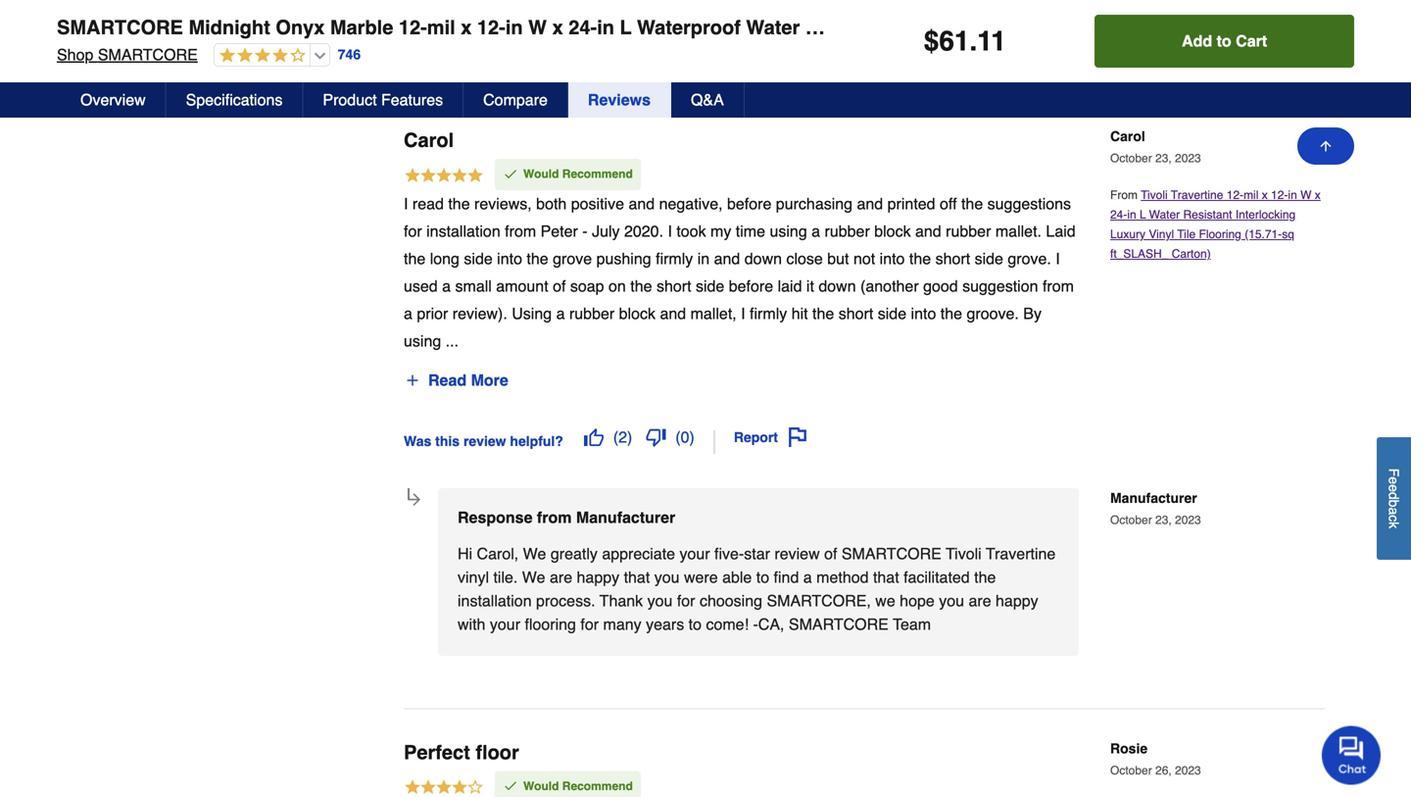 Task type: vqa. For each thing, say whether or not it's contained in the screenshot.
safety
no



Task type: locate. For each thing, give the bounding box(es) containing it.
w
[[529, 16, 547, 39], [1301, 188, 1312, 202]]

rubber up but
[[825, 222, 870, 240]]

would right checkmark image
[[524, 167, 559, 181]]

chat invite button image
[[1323, 725, 1382, 785]]

1 horizontal spatial travertine
[[1172, 188, 1224, 202]]

are up process. at the left
[[550, 568, 573, 586]]

installation down tile. on the left
[[458, 592, 532, 610]]

1 recommend from the top
[[563, 167, 633, 181]]

october down rosie
[[1111, 764, 1153, 777]]

2 would from the top
[[524, 779, 559, 793]]

down right it
[[819, 277, 857, 295]]

1 would recommend from the top
[[524, 167, 633, 181]]

1 vertical spatial firmly
[[750, 304, 788, 322]]

provide
[[150, 35, 189, 49]]

for
[[141, 51, 154, 65], [404, 222, 422, 240], [677, 592, 696, 610], [581, 615, 599, 633]]

1 vertical spatial your
[[490, 615, 521, 633]]

you
[[655, 568, 680, 586], [648, 592, 673, 610], [939, 592, 965, 610]]

the down good
[[941, 304, 963, 322]]

3 october from the top
[[1111, 764, 1153, 777]]

23, inside carol october 23, 2023
[[1156, 152, 1172, 165]]

746
[[338, 47, 361, 62]]

resistant inside tivoli travertine 12-mil x 12-in w x 24-in l water resistant interlocking luxury vinyl tile flooring (15.71-sq ft_slash_ carton)
[[1184, 208, 1233, 222]]

firmly
[[656, 249, 693, 268], [750, 304, 788, 322]]

into
[[497, 249, 523, 268], [880, 249, 905, 268], [911, 304, 937, 322]]

i left the read
[[404, 194, 408, 213]]

e up d
[[1387, 477, 1403, 484]]

0 vertical spatial using
[[770, 222, 808, 240]]

0 vertical spatial water
[[747, 16, 800, 39]]

to inside the average rating may include incentivized reviews that are labeled with a badge. select customers might be asked to provide honest feedback (good or bad) in exchange for a small reward.
[[137, 35, 147, 49]]

are
[[109, 20, 126, 33], [550, 568, 573, 586], [969, 592, 992, 610]]

1 october from the top
[[1111, 152, 1153, 165]]

- left july in the left top of the page
[[583, 222, 588, 240]]

thumb up image
[[584, 427, 604, 447]]

0 horizontal spatial using
[[404, 332, 441, 350]]

your
[[680, 545, 710, 563], [490, 615, 521, 633]]

specifications button
[[166, 82, 303, 118]]

1 vertical spatial l
[[1140, 208, 1147, 222]]

0 vertical spatial are
[[109, 20, 126, 33]]

short up good
[[936, 249, 971, 268]]

0 vertical spatial (15.71-
[[1262, 16, 1324, 39]]

1 horizontal spatial carol
[[1111, 129, 1146, 144]]

1 horizontal spatial mil
[[1244, 188, 1259, 202]]

for down were
[[677, 592, 696, 610]]

0 horizontal spatial tile
[[1139, 16, 1172, 39]]

0 vertical spatial block
[[875, 222, 911, 240]]

both
[[536, 194, 567, 213]]

0 horizontal spatial water
[[747, 16, 800, 39]]

a inside button
[[1387, 507, 1403, 515]]

0 vertical spatial would
[[524, 167, 559, 181]]

4 stars image
[[404, 778, 484, 797]]

feedback
[[231, 35, 279, 49]]

0 vertical spatial from
[[505, 222, 536, 240]]

and up 2020. in the top left of the page
[[629, 194, 655, 213]]

rubber down off
[[946, 222, 992, 240]]

0 vertical spatial 2023
[[1176, 152, 1202, 165]]

f
[[1387, 468, 1403, 477]]

0 horizontal spatial are
[[109, 20, 126, 33]]

vinyl left add
[[1087, 16, 1133, 39]]

vinyl up ft_slash_
[[1149, 228, 1175, 241]]

1 horizontal spatial of
[[825, 545, 838, 563]]

0 vertical spatial luxury
[[1016, 16, 1081, 39]]

the right facilitated
[[975, 568, 996, 586]]

- inside hi carol, we greatly appreciate your five-star review of smartcore tivoli travertine vinyl tile. we are happy that you were able to find a method that facilitated the installation process. thank you for choosing smartcore, we hope you are happy with your flooring for many years to come! -ca, smartcore team
[[753, 615, 759, 633]]

using down the prior
[[404, 332, 441, 350]]

review up find on the bottom of page
[[775, 545, 820, 563]]

of inside the i read the reviews, both positive and negative, before purchasing and printed off the suggestions for installation from peter - july 2020. i took my time using a rubber block and rubber mallet. laid the long side into the grove  pushing firmly in and down close but not into the short side grove. i used a small amount of soap on the short side before laid it down (another good suggestion from a prior review). using a  rubber block and mallet, i firmly hit the short side into the groove. by using ...
[[553, 277, 566, 295]]

0 horizontal spatial small
[[167, 51, 195, 65]]

into up (another
[[880, 249, 905, 268]]

2 ) from the left
[[690, 428, 695, 446]]

1 vertical spatial happy
[[996, 592, 1039, 610]]

0 horizontal spatial tivoli
[[946, 545, 982, 563]]

using up close
[[770, 222, 808, 240]]

include
[[214, 4, 251, 18]]

that up we
[[874, 568, 900, 586]]

23, up shaw image
[[1156, 513, 1172, 527]]

- inside the i read the reviews, both positive and negative, before purchasing and printed off the suggestions for installation from peter - july 2020. i took my time using a rubber block and rubber mallet. laid the long side into the grove  pushing firmly in and down close but not into the short side grove. i used a small amount of soap on the short side before laid it down (another good suggestion from a prior review). using a  rubber block and mallet, i firmly hit the short side into the groove. by using ...
[[583, 222, 588, 240]]

2 would recommend from the top
[[524, 779, 633, 793]]

( 2 )
[[614, 428, 633, 446]]

0 vertical spatial happy
[[577, 568, 620, 586]]

interlocking
[[899, 16, 1011, 39], [1236, 208, 1296, 222]]

1 vertical spatial vinyl
[[1149, 228, 1175, 241]]

flooring inside tivoli travertine 12-mil x 12-in w x 24-in l water resistant interlocking luxury vinyl tile flooring (15.71-sq ft_slash_ carton)
[[1200, 228, 1242, 241]]

0 vertical spatial interlocking
[[899, 16, 1011, 39]]

1 vertical spatial flooring
[[1200, 228, 1242, 241]]

perfect
[[404, 741, 470, 764]]

i
[[404, 194, 408, 213], [668, 222, 672, 240], [1056, 249, 1061, 268], [741, 304, 746, 322]]

able
[[723, 568, 752, 586]]

that inside the average rating may include incentivized reviews that are labeled with a badge. select customers might be asked to provide honest feedback (good or bad) in exchange for a small reward.
[[86, 20, 106, 33]]

luxury right 11
[[1016, 16, 1081, 39]]

0 horizontal spatial cart
[[1236, 32, 1268, 50]]

1 horizontal spatial manufacturer
[[1111, 490, 1198, 506]]

0 vertical spatial travertine
[[1172, 188, 1224, 202]]

would recommend up positive
[[524, 167, 633, 181]]

are up asked
[[109, 20, 126, 33]]

1 would from the top
[[524, 167, 559, 181]]

2 recommend from the top
[[563, 779, 633, 793]]

2023 up "tivoli travertine 12-mil x 12-in w x 24-in l water resistant interlocking luxury vinyl tile flooring (15.71-sq ft_slash_ carton)" "link"
[[1176, 152, 1202, 165]]

( for 0
[[676, 428, 681, 446]]

0 horizontal spatial with
[[171, 20, 192, 33]]

1 vertical spatial 24-
[[1111, 208, 1128, 222]]

vinyl
[[458, 568, 489, 586]]

to down labeled
[[137, 35, 147, 49]]

took
[[677, 222, 706, 240]]

0 vertical spatial tivoli
[[1141, 188, 1168, 202]]

a right used in the left of the page
[[442, 277, 451, 295]]

installation inside hi carol, we greatly appreciate your five-star review of smartcore tivoli travertine vinyl tile. we are happy that you were able to find a method that facilitated the installation process. thank you for choosing smartcore, we hope you are happy with your flooring for many years to come! -ca, smartcore team
[[458, 592, 532, 610]]

1 vertical spatial we
[[522, 568, 546, 586]]

e
[[1387, 477, 1403, 484], [1387, 484, 1403, 492]]

0 vertical spatial small
[[167, 51, 195, 65]]

luxury up ft_slash_
[[1111, 228, 1146, 241]]

0 horizontal spatial review
[[464, 433, 506, 449]]

2023 inside manufacturer october 23, 2023
[[1176, 513, 1202, 527]]

carol up from
[[1111, 129, 1146, 144]]

side down (another
[[878, 304, 907, 322]]

small inside the average rating may include incentivized reviews that are labeled with a badge. select customers might be asked to provide honest feedback (good or bad) in exchange for a small reward.
[[167, 51, 195, 65]]

1 vertical spatial would recommend
[[524, 779, 633, 793]]

into up amount on the left top of the page
[[497, 249, 523, 268]]

0 horizontal spatial short
[[657, 277, 692, 295]]

1 horizontal spatial water
[[1150, 208, 1181, 222]]

would right checkmark icon
[[524, 779, 559, 793]]

1 ) from the left
[[627, 428, 633, 446]]

3 2023 from the top
[[1176, 764, 1202, 777]]

0 horizontal spatial into
[[497, 249, 523, 268]]

2 vertical spatial 2023
[[1176, 764, 1202, 777]]

tivoli up facilitated
[[946, 545, 982, 563]]

0 vertical spatial we
[[523, 545, 547, 563]]

specifications
[[186, 91, 283, 109]]

response
[[458, 508, 533, 526]]

cart inside add to cart button
[[1236, 32, 1268, 50]]

1 vertical spatial before
[[729, 277, 774, 295]]

side up mallet, on the top of page
[[696, 277, 725, 295]]

resistant left $
[[806, 16, 894, 39]]

amount
[[496, 277, 549, 295]]

1 horizontal spatial w
[[1301, 188, 1312, 202]]

0 vertical spatial resistant
[[806, 16, 894, 39]]

1 23, from the top
[[1156, 152, 1172, 165]]

2 ( from the left
[[676, 428, 681, 446]]

0 vertical spatial with
[[171, 20, 192, 33]]

review right this
[[464, 433, 506, 449]]

reviews,
[[475, 194, 532, 213]]

2023 up shaw image
[[1176, 513, 1202, 527]]

rosie october 26, 2023
[[1111, 741, 1202, 777]]

travertine inside hi carol, we greatly appreciate your five-star review of smartcore tivoli travertine vinyl tile. we are happy that you were able to find a method that facilitated the installation process. thank you for choosing smartcore, we hope you are happy with your flooring for many years to come! -ca, smartcore team
[[986, 545, 1056, 563]]

are inside the average rating may include incentivized reviews that are labeled with a badge. select customers might be asked to provide honest feedback (good or bad) in exchange for a small reward.
[[109, 20, 126, 33]]

small up review).
[[455, 277, 492, 295]]

a down the may
[[195, 20, 201, 33]]

0 horizontal spatial vinyl
[[1087, 16, 1133, 39]]

average
[[110, 4, 152, 18]]

( right thumb up image
[[614, 428, 619, 446]]

) for ( 2 )
[[627, 428, 633, 446]]

23, inside manufacturer october 23, 2023
[[1156, 513, 1172, 527]]

rubber down soap
[[570, 304, 615, 322]]

to right add
[[1217, 32, 1232, 50]]

1 horizontal spatial sq
[[1324, 16, 1347, 39]]

flag image
[[788, 427, 808, 447]]

recommend for carol
[[563, 167, 633, 181]]

- right come!
[[753, 615, 759, 633]]

installation
[[427, 222, 501, 240], [458, 592, 532, 610]]

with
[[171, 20, 192, 33], [458, 615, 486, 633]]

0 vertical spatial -
[[583, 222, 588, 240]]

good
[[924, 277, 959, 295]]

1 vertical spatial travertine
[[986, 545, 1056, 563]]

(15.71-
[[1262, 16, 1324, 39], [1245, 228, 1283, 241]]

before
[[727, 194, 772, 213], [729, 277, 774, 295]]

october up shaw image
[[1111, 513, 1153, 527]]

( right thumb down image
[[676, 428, 681, 446]]

vinyl
[[1087, 16, 1133, 39], [1149, 228, 1175, 241]]

1 vertical spatial tile
[[1178, 228, 1196, 241]]

arrow right image
[[405, 490, 424, 509]]

down down time
[[745, 249, 782, 268]]

2 october from the top
[[1111, 513, 1153, 527]]

1 2023 from the top
[[1176, 152, 1202, 165]]

in inside the average rating may include incentivized reviews that are labeled with a badge. select customers might be asked to provide honest feedback (good or bad) in exchange for a small reward.
[[356, 35, 365, 49]]

from
[[1111, 188, 1141, 202]]

side right long
[[464, 249, 493, 268]]

select
[[244, 20, 277, 33]]

(15.71- inside tivoli travertine 12-mil x 12-in w x 24-in l water resistant interlocking luxury vinyl tile flooring (15.71-sq ft_slash_ carton)
[[1245, 228, 1283, 241]]

i read the reviews, both positive and negative, before purchasing and printed off the suggestions for installation from peter - july 2020. i took my time using a rubber block and rubber mallet. laid the long side into the grove  pushing firmly in and down close but not into the short side grove. i used a small amount of soap on the short side before laid it down (another good suggestion from a prior review). using a  rubber block and mallet, i firmly hit the short side into the groove. by using ...
[[404, 194, 1076, 350]]

f e e d b a c k
[[1387, 468, 1403, 529]]

0 horizontal spatial 24-
[[569, 16, 597, 39]]

0 horizontal spatial (
[[614, 428, 619, 446]]

4.3 stars image
[[214, 47, 306, 65]]

would recommend
[[524, 167, 633, 181], [524, 779, 633, 793]]

cart right ft/
[[1376, 16, 1412, 39]]

we
[[523, 545, 547, 563], [522, 568, 546, 586]]

suggestion
[[963, 277, 1039, 295]]

0 vertical spatial vinyl
[[1087, 16, 1133, 39]]

product features
[[323, 91, 443, 109]]

disappointing button
[[645, 26, 765, 59]]

tile left add
[[1139, 16, 1172, 39]]

october
[[1111, 152, 1153, 165], [1111, 513, 1153, 527], [1111, 764, 1153, 777]]

0 horizontal spatial carol
[[404, 129, 454, 152]]

0 vertical spatial mil
[[427, 16, 456, 39]]

luxury
[[1016, 16, 1081, 39], [1111, 228, 1146, 241]]

l
[[620, 16, 632, 39], [1140, 208, 1147, 222]]

recommend
[[563, 167, 633, 181], [563, 779, 633, 793]]

firmly left hit
[[750, 304, 788, 322]]

interlocking inside tivoli travertine 12-mil x 12-in w x 24-in l water resistant interlocking luxury vinyl tile flooring (15.71-sq ft_slash_ carton)
[[1236, 208, 1296, 222]]

reviews button
[[569, 82, 672, 118]]

block
[[875, 222, 911, 240], [619, 304, 656, 322]]

1 horizontal spatial )
[[690, 428, 695, 446]]

1 carol from the left
[[1111, 129, 1146, 144]]

mil
[[427, 16, 456, 39], [1244, 188, 1259, 202]]

f e e d b a c k button
[[1378, 437, 1412, 560]]

1 horizontal spatial firmly
[[750, 304, 788, 322]]

0 vertical spatial manufacturer
[[1111, 490, 1198, 506]]

installation up long
[[427, 222, 501, 240]]

from down reviews, on the left top
[[505, 222, 536, 240]]

smartcore up shop smartcore
[[57, 16, 183, 39]]

would recommend for perfect floor
[[524, 779, 633, 793]]

1 ( from the left
[[614, 428, 619, 446]]

1 horizontal spatial review
[[775, 545, 820, 563]]

review).
[[453, 304, 508, 322]]

1 horizontal spatial resistant
[[1184, 208, 1233, 222]]

that
[[86, 20, 106, 33], [624, 568, 650, 586], [874, 568, 900, 586]]

1 horizontal spatial luxury
[[1111, 228, 1146, 241]]

) right thumb down image
[[690, 428, 695, 446]]

1 vertical spatial luxury
[[1111, 228, 1146, 241]]

1 vertical spatial w
[[1301, 188, 1312, 202]]

time
[[736, 222, 766, 240]]

1 vertical spatial -
[[753, 615, 759, 633]]

2 e from the top
[[1387, 484, 1403, 492]]

shop smartcore
[[57, 46, 198, 64]]

0 horizontal spatial sq
[[1283, 228, 1295, 241]]

tile.
[[494, 568, 518, 586]]

x
[[461, 16, 472, 39], [553, 16, 563, 39], [1263, 188, 1268, 202], [1316, 188, 1321, 202]]

0 vertical spatial 24-
[[569, 16, 597, 39]]

on
[[609, 277, 626, 295]]

1 vertical spatial tivoli
[[946, 545, 982, 563]]

0 vertical spatial l
[[620, 16, 632, 39]]

23,
[[1156, 152, 1172, 165], [1156, 513, 1172, 527]]

1 vertical spatial interlocking
[[1236, 208, 1296, 222]]

sq inside tivoli travertine 12-mil x 12-in w x 24-in l water resistant interlocking luxury vinyl tile flooring (15.71-sq ft_slash_ carton)
[[1283, 228, 1295, 241]]

for down provide
[[141, 51, 154, 65]]

smartcore down smartcore,
[[789, 615, 889, 633]]

l inside tivoli travertine 12-mil x 12-in w x 24-in l water resistant interlocking luxury vinyl tile flooring (15.71-sq ft_slash_ carton)
[[1140, 208, 1147, 222]]

review
[[464, 433, 506, 449], [775, 545, 820, 563]]

hope
[[900, 592, 935, 610]]

1 horizontal spatial into
[[880, 249, 905, 268]]

1 horizontal spatial l
[[1140, 208, 1147, 222]]

block down on
[[619, 304, 656, 322]]

october up from
[[1111, 152, 1153, 165]]

side up suggestion
[[975, 249, 1004, 268]]

1 horizontal spatial tile
[[1178, 228, 1196, 241]]

tivoli down carol october 23, 2023
[[1141, 188, 1168, 202]]

in
[[506, 16, 523, 39], [597, 16, 615, 39], [356, 35, 365, 49], [1289, 188, 1298, 202], [1128, 208, 1137, 222], [698, 249, 710, 268]]

come!
[[706, 615, 749, 633]]

with down vinyl
[[458, 615, 486, 633]]

would for perfect floor
[[524, 779, 559, 793]]

0 vertical spatial sq
[[1324, 16, 1347, 39]]

grove
[[553, 249, 592, 268]]

marble
[[330, 16, 393, 39]]

into down good
[[911, 304, 937, 322]]

2 carol from the left
[[404, 129, 454, 152]]

from down grove.
[[1043, 277, 1075, 295]]

cart right add
[[1236, 32, 1268, 50]]

0 horizontal spatial firmly
[[656, 249, 693, 268]]

1 vertical spatial 2023
[[1176, 513, 1202, 527]]

to
[[1217, 32, 1232, 50], [137, 35, 147, 49], [757, 568, 770, 586], [689, 615, 702, 633]]

1 horizontal spatial vinyl
[[1149, 228, 1175, 241]]

2023 inside carol october 23, 2023
[[1176, 152, 1202, 165]]

24- up reviews
[[569, 16, 597, 39]]

1 vertical spatial down
[[819, 277, 857, 295]]

a right find on the bottom of page
[[804, 568, 812, 586]]

recommend up positive
[[563, 167, 633, 181]]

1 vertical spatial (15.71-
[[1245, 228, 1283, 241]]

before up time
[[727, 194, 772, 213]]

labeled
[[129, 20, 167, 33]]

5 stars image
[[404, 166, 484, 187]]

off
[[940, 194, 957, 213]]

carol for carol october 23, 2023
[[1111, 129, 1146, 144]]

october inside carol october 23, 2023
[[1111, 152, 1153, 165]]

2 2023 from the top
[[1176, 513, 1202, 527]]

travertine
[[1172, 188, 1224, 202], [986, 545, 1056, 563]]

block down printed
[[875, 222, 911, 240]]

installation inside the i read the reviews, both positive and negative, before purchasing and printed off the suggestions for installation from peter - july 2020. i took my time using a rubber block and rubber mallet. laid the long side into the grove  pushing firmly in and down close but not into the short side grove. i used a small amount of soap on the short side before laid it down (another good suggestion from a prior review). using a  rubber block and mallet, i firmly hit the short side into the groove. by using ...
[[427, 222, 501, 240]]

0 horizontal spatial of
[[553, 277, 566, 295]]

october for manufacturer
[[1111, 513, 1153, 527]]

for down the read
[[404, 222, 422, 240]]

customers
[[280, 20, 334, 33]]

mallet,
[[691, 304, 737, 322]]

0 vertical spatial w
[[529, 16, 547, 39]]

before left "laid"
[[729, 277, 774, 295]]

october inside manufacturer october 23, 2023
[[1111, 513, 1153, 527]]

0 vertical spatial recommend
[[563, 167, 633, 181]]

report button
[[727, 420, 815, 454]]

firmly down took
[[656, 249, 693, 268]]

1 horizontal spatial your
[[680, 545, 710, 563]]

flooring
[[1178, 16, 1256, 39], [1200, 228, 1242, 241]]

from up greatly on the left bottom
[[537, 508, 572, 526]]

that down appreciate
[[624, 568, 650, 586]]

hit
[[792, 304, 808, 322]]

the up used in the left of the page
[[404, 249, 426, 268]]

not
[[854, 249, 876, 268]]

i right mallet, on the top of page
[[741, 304, 746, 322]]

) left thumb down image
[[627, 428, 633, 446]]

the right on
[[631, 277, 652, 295]]

( for 2
[[614, 428, 619, 446]]

small down provide
[[167, 51, 195, 65]]

0 horizontal spatial interlocking
[[899, 16, 1011, 39]]

rosie
[[1111, 741, 1148, 756]]

2 23, from the top
[[1156, 513, 1172, 527]]

disappointing
[[657, 33, 752, 51]]

short up mallet, on the top of page
[[657, 277, 692, 295]]

1 vertical spatial of
[[825, 545, 838, 563]]

1 vertical spatial from
[[1043, 277, 1075, 295]]

that down the
[[86, 20, 106, 33]]

carol inside carol october 23, 2023
[[1111, 129, 1146, 144]]

laid
[[778, 277, 802, 295]]

your left flooring
[[490, 615, 521, 633]]

manufacturer october 23, 2023
[[1111, 490, 1202, 527]]



Task type: describe. For each thing, give the bounding box(es) containing it.
0 horizontal spatial your
[[490, 615, 521, 633]]

61
[[940, 25, 970, 57]]

many
[[603, 615, 642, 633]]

of inside hi carol, we greatly appreciate your five-star review of smartcore tivoli travertine vinyl tile. we are happy that you were able to find a method that facilitated the installation process. thank you for choosing smartcore, we hope you are happy with your flooring for many years to come! -ca, smartcore team
[[825, 545, 838, 563]]

small inside the i read the reviews, both positive and negative, before purchasing and printed off the suggestions for installation from peter - july 2020. i took my time using a rubber block and rubber mallet. laid the long side into the grove  pushing firmly in and down close but not into the short side grove. i used a small amount of soap on the short side before laid it down (another good suggestion from a prior review). using a  rubber block and mallet, i firmly hit the short side into the groove. by using ...
[[455, 277, 492, 295]]

(good
[[282, 35, 312, 49]]

be
[[86, 35, 99, 49]]

.
[[970, 25, 978, 57]]

2 horizontal spatial that
[[874, 568, 900, 586]]

floor
[[476, 741, 519, 764]]

tivoli inside hi carol, we greatly appreciate your five-star review of smartcore tivoli travertine vinyl tile. we are happy that you were able to find a method that facilitated the installation process. thank you for choosing smartcore, we hope you are happy with your flooring for many years to come! -ca, smartcore team
[[946, 545, 982, 563]]

printed
[[888, 194, 936, 213]]

was this review helpful?
[[404, 433, 564, 449]]

hi carol, we greatly appreciate your five-star review of smartcore tivoli travertine vinyl tile. we are happy that you were able to find a method that facilitated the installation process. thank you for choosing smartcore, we hope you are happy with your flooring for many years to come! -ca, smartcore team
[[458, 545, 1056, 633]]

1 vertical spatial using
[[404, 332, 441, 350]]

pushing
[[597, 249, 652, 268]]

to left find on the bottom of page
[[757, 568, 770, 586]]

laid
[[1047, 222, 1076, 240]]

tile inside tivoli travertine 12-mil x 12-in w x 24-in l water resistant interlocking luxury vinyl tile flooring (15.71-sq ft_slash_ carton)
[[1178, 228, 1196, 241]]

were
[[684, 568, 718, 586]]

connections button
[[888, 26, 1001, 59]]

october for carol
[[1111, 152, 1153, 165]]

a right using
[[557, 304, 565, 322]]

suggestions
[[988, 194, 1072, 213]]

mil inside tivoli travertine 12-mil x 12-in w x 24-in l water resistant interlocking luxury vinyl tile flooring (15.71-sq ft_slash_ carton)
[[1244, 188, 1259, 202]]

groove.
[[967, 304, 1020, 322]]

and left mallet, on the top of page
[[660, 304, 686, 322]]

or
[[315, 35, 326, 49]]

in inside the i read the reviews, both positive and negative, before purchasing and printed off the suggestions for installation from peter - july 2020. i took my time using a rubber block and rubber mallet. laid the long side into the grove  pushing firmly in and down close but not into the short side grove. i used a small amount of soap on the short side before laid it down (another good suggestion from a prior review). using a  rubber block and mallet, i firmly hit the short side into the groove. by using ...
[[698, 249, 710, 268]]

and down printed
[[916, 222, 942, 240]]

i down laid on the top
[[1056, 249, 1061, 268]]

2 vertical spatial from
[[537, 508, 572, 526]]

the up good
[[910, 249, 932, 268]]

1 horizontal spatial short
[[839, 304, 874, 322]]

manufacturer inside manufacturer october 23, 2023
[[1111, 490, 1198, 506]]

0 vertical spatial your
[[680, 545, 710, 563]]

0 horizontal spatial rubber
[[570, 304, 615, 322]]

would recommend for carol
[[524, 167, 633, 181]]

1 vertical spatial manufacturer
[[576, 508, 676, 526]]

26,
[[1156, 764, 1172, 777]]

i left took
[[668, 222, 672, 240]]

bad)
[[329, 35, 352, 49]]

response from manufacturer
[[458, 508, 676, 526]]

by
[[1024, 304, 1042, 322]]

we
[[876, 592, 896, 610]]

1 horizontal spatial rubber
[[825, 222, 870, 240]]

$ 61 . 11
[[924, 25, 1007, 57]]

add to cart
[[1182, 32, 1268, 50]]

c
[[1387, 515, 1403, 522]]

noise
[[786, 33, 826, 51]]

the inside hi carol, we greatly appreciate your five-star review of smartcore tivoli travertine vinyl tile. we are happy that you were able to find a method that facilitated the installation process. thank you for choosing smartcore, we hope you are happy with your flooring for many years to come! -ca, smartcore team
[[975, 568, 996, 586]]

star
[[744, 545, 771, 563]]

honest
[[192, 35, 228, 49]]

0 vertical spatial tile
[[1139, 16, 1172, 39]]

exchange
[[86, 51, 137, 65]]

the right hit
[[813, 304, 835, 322]]

checkmark image
[[503, 778, 519, 794]]

2 vertical spatial are
[[969, 592, 992, 610]]

2 horizontal spatial into
[[911, 304, 937, 322]]

and down my
[[714, 249, 741, 268]]

2 horizontal spatial rubber
[[946, 222, 992, 240]]

carton)
[[1172, 247, 1212, 261]]

vinyl inside tivoli travertine 12-mil x 12-in w x 24-in l water resistant interlocking luxury vinyl tile flooring (15.71-sq ft_slash_ carton)
[[1149, 228, 1175, 241]]

prior
[[417, 304, 448, 322]]

it
[[807, 277, 815, 295]]

with inside hi carol, we greatly appreciate your five-star review of smartcore tivoli travertine vinyl tile. we are happy that you were able to find a method that facilitated the installation process. thank you for choosing smartcore, we hope you are happy with your flooring for many years to come! -ca, smartcore team
[[458, 615, 486, 633]]

you up years
[[648, 592, 673, 610]]

a inside hi carol, we greatly appreciate your five-star review of smartcore tivoli travertine vinyl tile. we are happy that you were able to find a method that facilitated the installation process. thank you for choosing smartcore, we hope you are happy with your flooring for many years to come! -ca, smartcore team
[[804, 568, 812, 586]]

the
[[86, 4, 107, 18]]

0 vertical spatial review
[[464, 433, 506, 449]]

my
[[711, 222, 732, 240]]

plus image
[[405, 372, 421, 388]]

0 vertical spatial firmly
[[656, 249, 693, 268]]

noise level button
[[773, 26, 880, 59]]

product features button
[[303, 82, 464, 118]]

read
[[428, 371, 467, 389]]

2023 for carol
[[1176, 152, 1202, 165]]

flooring
[[525, 615, 576, 633]]

thumb down image
[[646, 427, 666, 447]]

with inside the average rating may include incentivized reviews that are labeled with a badge. select customers might be asked to provide honest feedback (good or bad) in exchange for a small reward.
[[171, 20, 192, 33]]

overview
[[80, 91, 146, 109]]

0 horizontal spatial happy
[[577, 568, 620, 586]]

october inside the rosie october 26, 2023
[[1111, 764, 1153, 777]]

grove.
[[1008, 249, 1052, 268]]

you down facilitated
[[939, 592, 965, 610]]

mallet.
[[996, 222, 1042, 240]]

1 vertical spatial are
[[550, 568, 573, 586]]

and left printed
[[857, 194, 884, 213]]

...
[[446, 332, 459, 350]]

reviews
[[588, 91, 651, 109]]

0 horizontal spatial w
[[529, 16, 547, 39]]

method
[[817, 568, 869, 586]]

checkmark image
[[503, 166, 519, 182]]

1 vertical spatial block
[[619, 304, 656, 322]]

1 horizontal spatial using
[[770, 222, 808, 240]]

$
[[924, 25, 940, 57]]

reviews
[[319, 4, 359, 18]]

was
[[404, 433, 432, 449]]

waterproof
[[637, 16, 741, 39]]

read more button
[[404, 365, 510, 396]]

features
[[381, 91, 443, 109]]

23, for manufacturer
[[1156, 513, 1172, 527]]

tivoli inside tivoli travertine 12-mil x 12-in w x 24-in l water resistant interlocking luxury vinyl tile flooring (15.71-sq ft_slash_ carton)
[[1141, 188, 1168, 202]]

travertine inside tivoli travertine 12-mil x 12-in w x 24-in l water resistant interlocking luxury vinyl tile flooring (15.71-sq ft_slash_ carton)
[[1172, 188, 1224, 202]]

shaw image
[[1111, 527, 1258, 674]]

1 horizontal spatial block
[[875, 222, 911, 240]]

smartcore down labeled
[[98, 46, 198, 64]]

1 horizontal spatial down
[[819, 277, 857, 295]]

positive
[[571, 194, 625, 213]]

water inside tivoli travertine 12-mil x 12-in w x 24-in l water resistant interlocking luxury vinyl tile flooring (15.71-sq ft_slash_ carton)
[[1150, 208, 1181, 222]]

reward.
[[198, 51, 237, 65]]

for inside the average rating may include incentivized reviews that are labeled with a badge. select customers might be asked to provide honest feedback (good or bad) in exchange for a small reward.
[[141, 51, 154, 65]]

2023 inside the rosie october 26, 2023
[[1176, 764, 1202, 777]]

smartcore up we
[[842, 545, 942, 563]]

level
[[830, 33, 868, 51]]

connections
[[901, 33, 988, 51]]

recommend for perfect floor
[[563, 779, 633, 793]]

using
[[512, 304, 552, 322]]

0 vertical spatial before
[[727, 194, 772, 213]]

2023 for manufacturer
[[1176, 513, 1202, 527]]

luxury inside tivoli travertine 12-mil x 12-in w x 24-in l water resistant interlocking luxury vinyl tile flooring (15.71-sq ft_slash_ carton)
[[1111, 228, 1146, 241]]

a left the prior
[[404, 304, 413, 322]]

this
[[435, 433, 460, 449]]

1 horizontal spatial that
[[624, 568, 650, 586]]

the down '5 stars' image
[[448, 194, 470, 213]]

0 horizontal spatial mil
[[427, 16, 456, 39]]

carol,
[[477, 545, 519, 563]]

process.
[[536, 592, 596, 610]]

add to cart button
[[1095, 15, 1355, 68]]

24- inside tivoli travertine 12-mil x 12-in w x 24-in l water resistant interlocking luxury vinyl tile flooring (15.71-sq ft_slash_ carton)
[[1111, 208, 1128, 222]]

a down the purchasing at the right top of the page
[[812, 222, 821, 240]]

product
[[323, 91, 377, 109]]

review inside hi carol, we greatly appreciate your five-star review of smartcore tivoli travertine vinyl tile. we are happy that you were able to find a method that facilitated the installation process. thank you for choosing smartcore, we hope you are happy with your flooring for many years to come! -ca, smartcore team
[[775, 545, 820, 563]]

for inside the i read the reviews, both positive and negative, before purchasing and printed off the suggestions for installation from peter - july 2020. i took my time using a rubber block and rubber mallet. laid the long side into the grove  pushing firmly in and down close but not into the short side grove. i used a small amount of soap on the short side before laid it down (another good suggestion from a prior review). using a  rubber block and mallet, i firmly hit the short side into the groove. by using ...
[[404, 222, 422, 240]]

would for carol
[[524, 167, 559, 181]]

q&a
[[691, 91, 724, 109]]

peter
[[541, 222, 578, 240]]

) for ( 0 )
[[690, 428, 695, 446]]

five-
[[715, 545, 744, 563]]

you left were
[[655, 568, 680, 586]]

the up amount on the left top of the page
[[527, 249, 549, 268]]

noise level
[[786, 33, 868, 51]]

the right off
[[962, 194, 984, 213]]

shop
[[57, 46, 94, 64]]

arrow up image
[[1319, 138, 1334, 154]]

0 vertical spatial flooring
[[1178, 16, 1256, 39]]

2
[[619, 428, 627, 446]]

2 horizontal spatial short
[[936, 249, 971, 268]]

to inside button
[[1217, 32, 1232, 50]]

1 horizontal spatial happy
[[996, 592, 1039, 610]]

midnight
[[189, 16, 270, 39]]

perfect floor
[[404, 741, 519, 764]]

for left many
[[581, 615, 599, 633]]

read more
[[428, 371, 509, 389]]

to right years
[[689, 615, 702, 633]]

close
[[787, 249, 823, 268]]

greatly
[[551, 545, 598, 563]]

read
[[413, 194, 444, 213]]

1 horizontal spatial cart
[[1376, 16, 1412, 39]]

0
[[681, 428, 690, 446]]

ca,
[[759, 615, 785, 633]]

d
[[1387, 492, 1403, 500]]

asked
[[103, 35, 134, 49]]

overview button
[[61, 82, 166, 118]]

11
[[978, 25, 1007, 57]]

1 vertical spatial short
[[657, 277, 692, 295]]

a down provide
[[158, 51, 164, 65]]

w inside tivoli travertine 12-mil x 12-in w x 24-in l water resistant interlocking luxury vinyl tile flooring (15.71-sq ft_slash_ carton)
[[1301, 188, 1312, 202]]

1 e from the top
[[1387, 477, 1403, 484]]

carol for carol
[[404, 129, 454, 152]]

0 horizontal spatial l
[[620, 16, 632, 39]]

23, for carol
[[1156, 152, 1172, 165]]

compare
[[483, 91, 548, 109]]

0 horizontal spatial down
[[745, 249, 782, 268]]



